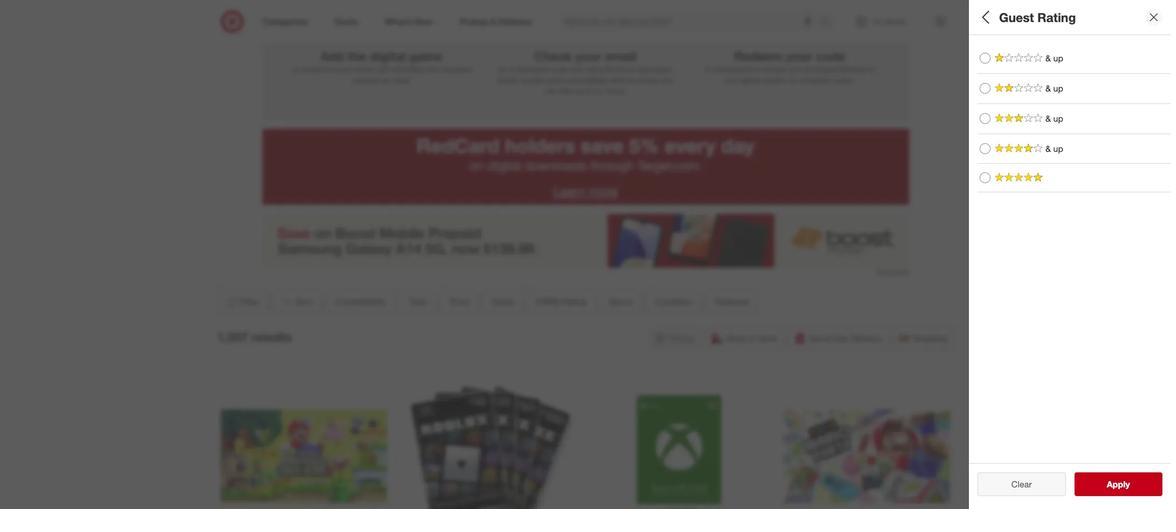 Task type: vqa. For each thing, say whether or not it's contained in the screenshot.
code
yes



Task type: locate. For each thing, give the bounding box(es) containing it.
day
[[834, 333, 849, 344]]

shipping
[[914, 333, 948, 344]]

the right follow
[[428, 65, 439, 74]]

1 vertical spatial type
[[409, 297, 427, 307]]

None radio
[[980, 173, 991, 184]]

content down the add
[[300, 65, 326, 74]]

1 vertical spatial or
[[790, 75, 796, 85]]

1 vertical spatial & up radio
[[980, 113, 991, 124]]

1 horizontal spatial deals
[[978, 159, 1006, 172]]

0 horizontal spatial price button
[[440, 290, 478, 314]]

compatibility button
[[978, 35, 1172, 73], [326, 290, 395, 314]]

results
[[252, 330, 292, 345], [1114, 479, 1142, 490]]

4 & from the top
[[1046, 143, 1052, 154]]

deals button
[[978, 148, 1172, 186], [483, 290, 523, 314]]

code
[[816, 49, 846, 64], [551, 65, 568, 74]]

rating for esrb rating
[[561, 297, 586, 307]]

0 vertical spatial deals
[[978, 159, 1006, 172]]

1 horizontal spatial results
[[1114, 479, 1142, 490]]

game
[[410, 49, 443, 64], [742, 75, 761, 85]]

1 clear from the left
[[1007, 479, 1027, 490]]

to right directly
[[869, 65, 875, 74]]

1 vertical spatial deals button
[[483, 290, 523, 314]]

search
[[816, 17, 842, 28]]

or inside add the digital game or content to your online cart and follow the checkout process as usual.
[[291, 65, 298, 74]]

in
[[749, 333, 756, 344]]

type
[[978, 84, 1001, 96], [409, 297, 427, 307]]

1 vertical spatial compatibility button
[[326, 290, 395, 314]]

shop in store
[[727, 333, 778, 344]]

0 vertical spatial & up radio
[[980, 83, 991, 94]]

& up radio
[[980, 53, 991, 64], [980, 143, 991, 154]]

advertisement region
[[262, 214, 910, 268]]

0 horizontal spatial type
[[409, 297, 427, 307]]

1 horizontal spatial type
[[978, 84, 1001, 96]]

game left system
[[742, 75, 761, 85]]

1 content from the left
[[300, 65, 326, 74]]

rating for guest rating
[[1038, 10, 1077, 25]]

every
[[665, 134, 716, 158]]

0 horizontal spatial download
[[516, 65, 549, 74]]

1 horizontal spatial digital
[[488, 158, 522, 174]]

your down the "redeem"
[[726, 75, 740, 85]]

download down the "redeem"
[[714, 65, 747, 74]]

1 vertical spatial & up radio
[[980, 143, 991, 154]]

0 vertical spatial compatibility button
[[978, 35, 1172, 73]]

0 horizontal spatial compatibility button
[[326, 290, 395, 314]]

1 download from the left
[[516, 65, 549, 74]]

rating right guest on the right of the page
[[1038, 10, 1077, 25]]

1 horizontal spatial or
[[790, 75, 796, 85]]

1 horizontal spatial and
[[570, 65, 583, 74]]

clear inside button
[[1012, 479, 1033, 490]]

1 vertical spatial digital
[[488, 158, 522, 174]]

on
[[626, 65, 635, 74], [470, 158, 484, 174]]

to inside add the digital game or content to your online cart and follow the checkout process as usual.
[[328, 65, 335, 74]]

featured
[[715, 297, 750, 307]]

results inside 'button'
[[1114, 479, 1142, 490]]

online
[[354, 65, 374, 74]]

digital up cart
[[370, 49, 406, 64]]

1 horizontal spatial content
[[762, 65, 787, 74]]

new super mario bros u deluxe - nintendo switch image
[[221, 374, 387, 510], [221, 374, 387, 510]]

on down redcard
[[470, 158, 484, 174]]

price button
[[978, 111, 1172, 148], [440, 290, 478, 314]]

0 vertical spatial rating
[[1038, 10, 1077, 25]]

check
[[535, 49, 572, 64]]

0 horizontal spatial or
[[291, 65, 298, 74]]

results right 1,557
[[252, 330, 292, 345]]

1 horizontal spatial game
[[742, 75, 761, 85]]

code inside redeem your code to download the content you purchased directly to your game system or computer. enjoy!
[[816, 49, 846, 64]]

2 & up radio from the top
[[980, 143, 991, 154]]

super mario party - nintendo switch image
[[784, 374, 951, 510], [784, 374, 951, 510]]

to
[[328, 65, 335, 74], [705, 65, 712, 74], [869, 65, 875, 74], [587, 86, 593, 95]]

shop
[[727, 333, 747, 344]]

price inside all filters dialog
[[978, 122, 1004, 134]]

1 horizontal spatial type button
[[978, 73, 1172, 111]]

0 vertical spatial code
[[816, 49, 846, 64]]

and
[[391, 65, 404, 74], [570, 65, 583, 74]]

arrive
[[547, 75, 566, 85]]

filter button
[[217, 290, 267, 314]]

featured button
[[706, 290, 759, 314]]

0 vertical spatial type
[[978, 84, 1001, 96]]

0 horizontal spatial content
[[300, 65, 326, 74]]

1 vertical spatial game
[[742, 75, 761, 85]]

game inside add the digital game or content to your online cart and follow the checkout process as usual.
[[410, 49, 443, 64]]

rating right esrb
[[561, 297, 586, 307]]

purchase,
[[628, 75, 662, 85]]

can
[[545, 86, 557, 95]]

on left next on the top right
[[626, 65, 635, 74]]

1 horizontal spatial deals button
[[978, 148, 1172, 186]]

0 vertical spatial results
[[252, 330, 292, 345]]

up inside check your email for a download code and instructions on next steps. emails usually arrive immediately after purchase, but can take up to 4+ hours.
[[576, 86, 584, 95]]

1 horizontal spatial on
[[626, 65, 635, 74]]

your down the add
[[337, 65, 352, 74]]

0 horizontal spatial type button
[[399, 290, 436, 314]]

0 vertical spatial deals button
[[978, 148, 1172, 186]]

download
[[516, 65, 549, 74], [714, 65, 747, 74]]

2 & up radio from the top
[[980, 113, 991, 124]]

3 & from the top
[[1046, 113, 1052, 124]]

0 vertical spatial compatibility
[[978, 46, 1043, 59]]

1 horizontal spatial compatibility
[[978, 46, 1043, 59]]

1 & up radio from the top
[[980, 83, 991, 94]]

code up arrive
[[551, 65, 568, 74]]

esrb
[[536, 297, 559, 307]]

0 horizontal spatial code
[[551, 65, 568, 74]]

game up follow
[[410, 49, 443, 64]]

code up "purchased"
[[816, 49, 846, 64]]

2 clear from the left
[[1012, 479, 1033, 490]]

2 download from the left
[[714, 65, 747, 74]]

up for second & up option from the bottom
[[1054, 53, 1064, 64]]

system
[[763, 75, 788, 85]]

sort button
[[272, 290, 322, 314]]

1 vertical spatial deals
[[492, 297, 514, 307]]

0 vertical spatial price
[[978, 122, 1004, 134]]

rating inside button
[[561, 297, 586, 307]]

and up immediately
[[570, 65, 583, 74]]

all filters dialog
[[970, 0, 1172, 510]]

0 vertical spatial on
[[626, 65, 635, 74]]

deals inside all filters dialog
[[978, 159, 1006, 172]]

the up online at left top
[[348, 49, 366, 64]]

1 vertical spatial code
[[551, 65, 568, 74]]

guest rating
[[1000, 10, 1077, 25]]

rating
[[1038, 10, 1077, 25], [561, 297, 586, 307]]

1 horizontal spatial rating
[[1038, 10, 1077, 25]]

compatibility
[[978, 46, 1043, 59], [335, 297, 386, 307]]

computer.
[[799, 75, 832, 85]]

1 horizontal spatial download
[[714, 65, 747, 74]]

1 vertical spatial compatibility
[[335, 297, 386, 307]]

5%
[[630, 134, 659, 158]]

digital inside add the digital game or content to your online cart and follow the checkout process as usual.
[[370, 49, 406, 64]]

2 horizontal spatial the
[[749, 65, 760, 74]]

up for 1st & up radio from the bottom of the guest rating dialog
[[1054, 113, 1064, 124]]

emails
[[497, 75, 519, 85]]

1 vertical spatial price
[[450, 297, 469, 307]]

cart
[[376, 65, 389, 74]]

results for 1,557 results
[[252, 330, 292, 345]]

and inside add the digital game or content to your online cart and follow the checkout process as usual.
[[391, 65, 404, 74]]

your
[[576, 49, 602, 64], [787, 49, 813, 64], [337, 65, 352, 74], [726, 75, 740, 85]]

download inside redeem your code to download the content you purchased directly to your game system or computer. enjoy!
[[714, 65, 747, 74]]

0 horizontal spatial and
[[391, 65, 404, 74]]

to left 4+
[[587, 86, 593, 95]]

& up
[[1046, 53, 1064, 64], [1046, 83, 1064, 94], [1046, 113, 1064, 124], [1046, 143, 1064, 154]]

1 and from the left
[[391, 65, 404, 74]]

1 horizontal spatial code
[[816, 49, 846, 64]]

0 vertical spatial game
[[410, 49, 443, 64]]

instructions
[[585, 65, 624, 74]]

digital
[[370, 49, 406, 64], [488, 158, 522, 174]]

see results
[[1096, 479, 1142, 490]]

sort
[[296, 297, 312, 307]]

clear for clear all
[[1007, 479, 1027, 490]]

0 vertical spatial or
[[291, 65, 298, 74]]

deals button inside all filters dialog
[[978, 148, 1172, 186]]

rating inside dialog
[[1038, 10, 1077, 25]]

0 vertical spatial type button
[[978, 73, 1172, 111]]

the
[[348, 49, 366, 64], [428, 65, 439, 74], [749, 65, 760, 74]]

1 horizontal spatial price
[[978, 122, 1004, 134]]

xbox gift card (digital) image
[[596, 374, 763, 510], [596, 374, 763, 510]]

the down the "redeem"
[[749, 65, 760, 74]]

1 vertical spatial rating
[[561, 297, 586, 307]]

or
[[291, 65, 298, 74], [790, 75, 796, 85]]

up for 2nd & up radio from the bottom of the guest rating dialog
[[1054, 83, 1064, 94]]

0 vertical spatial digital
[[370, 49, 406, 64]]

& up radio
[[980, 83, 991, 94], [980, 113, 991, 124]]

What can we help you find? suggestions appear below search field
[[558, 10, 824, 33]]

on inside check your email for a download code and instructions on next steps. emails usually arrive immediately after purchase, but can take up to 4+ hours.
[[626, 65, 635, 74]]

apply
[[1108, 479, 1131, 490]]

next
[[637, 65, 651, 74]]

0 horizontal spatial rating
[[561, 297, 586, 307]]

2 content from the left
[[762, 65, 787, 74]]

1,557 results
[[217, 330, 292, 345]]

download up usually
[[516, 65, 549, 74]]

price
[[978, 122, 1004, 134], [450, 297, 469, 307]]

on digital downloads through target.com.
[[470, 158, 702, 174]]

1 vertical spatial results
[[1114, 479, 1142, 490]]

your inside add the digital game or content to your online cart and follow the checkout process as usual.
[[337, 65, 352, 74]]

immediately
[[568, 75, 609, 85]]

2 & from the top
[[1046, 83, 1052, 94]]

4 & up from the top
[[1046, 143, 1064, 154]]

and up usual.
[[391, 65, 404, 74]]

to down the add
[[328, 65, 335, 74]]

your up you
[[787, 49, 813, 64]]

0 vertical spatial & up radio
[[980, 53, 991, 64]]

0 horizontal spatial digital
[[370, 49, 406, 64]]

but
[[664, 75, 675, 85]]

digital down holders
[[488, 158, 522, 174]]

download inside check your email for a download code and instructions on next steps. emails usually arrive immediately after purchase, but can take up to 4+ hours.
[[516, 65, 549, 74]]

clear inside 'button'
[[1007, 479, 1027, 490]]

0 horizontal spatial on
[[470, 158, 484, 174]]

clear button
[[978, 473, 1066, 497]]

clear
[[1007, 479, 1027, 490], [1012, 479, 1033, 490]]

type button
[[978, 73, 1172, 111], [399, 290, 436, 314]]

0 horizontal spatial game
[[410, 49, 443, 64]]

your up instructions
[[576, 49, 602, 64]]

0 horizontal spatial results
[[252, 330, 292, 345]]

add the digital game or content to your online cart and follow the checkout process as usual.
[[291, 49, 472, 85]]

1 horizontal spatial compatibility button
[[978, 35, 1172, 73]]

results right see
[[1114, 479, 1142, 490]]

1 horizontal spatial price button
[[978, 111, 1172, 148]]

1 vertical spatial on
[[470, 158, 484, 174]]

or inside redeem your code to download the content you purchased directly to your game system or computer. enjoy!
[[790, 75, 796, 85]]

up
[[1054, 53, 1064, 64], [1054, 83, 1064, 94], [576, 86, 584, 95], [1054, 113, 1064, 124], [1054, 143, 1064, 154]]

email
[[605, 49, 637, 64]]

content up system
[[762, 65, 787, 74]]

2 and from the left
[[570, 65, 583, 74]]



Task type: describe. For each thing, give the bounding box(es) containing it.
condition
[[655, 297, 693, 307]]

downloads
[[525, 158, 587, 174]]

you
[[790, 65, 802, 74]]

follow
[[406, 65, 426, 74]]

directly
[[842, 65, 867, 74]]

1 vertical spatial type button
[[399, 290, 436, 314]]

clear all button
[[978, 473, 1066, 497]]

steps.
[[653, 65, 674, 74]]

same
[[809, 333, 832, 344]]

as
[[382, 75, 389, 85]]

1,557
[[217, 330, 248, 345]]

3
[[786, 9, 795, 29]]

2 & up from the top
[[1046, 83, 1064, 94]]

content inside add the digital game or content to your online cart and follow the checkout process as usual.
[[300, 65, 326, 74]]

delivery
[[851, 333, 882, 344]]

purchased
[[804, 65, 840, 74]]

store
[[759, 333, 778, 344]]

esrb rating
[[536, 297, 586, 307]]

usually
[[521, 75, 545, 85]]

esrb rating button
[[527, 290, 595, 314]]

process
[[352, 75, 379, 85]]

checkout
[[441, 65, 472, 74]]

same day delivery
[[809, 333, 882, 344]]

sponsored
[[878, 268, 910, 277]]

1
[[377, 9, 386, 29]]

0 horizontal spatial compatibility
[[335, 297, 386, 307]]

2
[[582, 9, 590, 29]]

0 horizontal spatial the
[[348, 49, 366, 64]]

target.com.
[[638, 158, 702, 174]]

redeem your code to download the content you purchased directly to your game system or computer. enjoy!
[[705, 49, 875, 85]]

to right 'steps.'
[[705, 65, 712, 74]]

results for see results
[[1114, 479, 1142, 490]]

shipping button
[[894, 327, 955, 350]]

check your email for a download code and instructions on next steps. emails usually arrive immediately after purchase, but can take up to 4+ hours.
[[497, 49, 675, 95]]

to inside check your email for a download code and instructions on next steps. emails usually arrive immediately after purchase, but can take up to 4+ hours.
[[587, 86, 593, 95]]

save
[[581, 134, 624, 158]]

Include out of stock checkbox
[[978, 423, 989, 434]]

0 vertical spatial price button
[[978, 111, 1172, 148]]

shop in store button
[[707, 327, 785, 350]]

redcard holders save 5% every day
[[417, 134, 755, 158]]

all filters
[[978, 10, 1030, 25]]

compatibility inside all filters dialog
[[978, 46, 1043, 59]]

genre button
[[600, 290, 642, 314]]

through
[[590, 158, 634, 174]]

genre
[[609, 297, 633, 307]]

clear for clear
[[1012, 479, 1033, 490]]

type inside all filters dialog
[[978, 84, 1001, 96]]

redeem
[[735, 49, 783, 64]]

add
[[321, 49, 344, 64]]

day
[[722, 134, 755, 158]]

content inside redeem your code to download the content you purchased directly to your game system or computer. enjoy!
[[762, 65, 787, 74]]

filters
[[997, 10, 1030, 25]]

roblox gift card image
[[409, 374, 575, 510]]

and inside check your email for a download code and instructions on next steps. emails usually arrive immediately after purchase, but can take up to 4+ hours.
[[570, 65, 583, 74]]

apply button
[[1075, 473, 1163, 497]]

take
[[559, 86, 574, 95]]

see results button
[[1075, 473, 1163, 497]]

redcard
[[417, 134, 500, 158]]

guest rating dialog
[[970, 0, 1172, 510]]

up for first & up option from the bottom of the guest rating dialog
[[1054, 143, 1064, 154]]

pickup button
[[649, 327, 702, 350]]

code inside check your email for a download code and instructions on next steps. emails usually arrive immediately after purchase, but can take up to 4+ hours.
[[551, 65, 568, 74]]

1 vertical spatial price button
[[440, 290, 478, 314]]

your inside check your email for a download code and instructions on next steps. emails usually arrive immediately after purchase, but can take up to 4+ hours.
[[576, 49, 602, 64]]

game inside redeem your code to download the content you purchased directly to your game system or computer. enjoy!
[[742, 75, 761, 85]]

pickup
[[669, 333, 695, 344]]

guest
[[1000, 10, 1035, 25]]

4+
[[595, 86, 604, 95]]

0 horizontal spatial deals button
[[483, 290, 523, 314]]

condition button
[[646, 290, 702, 314]]

the inside redeem your code to download the content you purchased directly to your game system or computer. enjoy!
[[749, 65, 760, 74]]

a
[[509, 65, 513, 74]]

see
[[1096, 479, 1112, 490]]

learn more
[[554, 184, 618, 200]]

1 & from the top
[[1046, 53, 1052, 64]]

more
[[589, 184, 618, 200]]

1 & up from the top
[[1046, 53, 1064, 64]]

clear all
[[1007, 479, 1038, 490]]

3 & up from the top
[[1046, 113, 1064, 124]]

filter
[[240, 297, 259, 307]]

search button
[[816, 10, 842, 36]]

none radio inside guest rating dialog
[[980, 173, 991, 184]]

0 horizontal spatial deals
[[492, 297, 514, 307]]

0 horizontal spatial price
[[450, 297, 469, 307]]

learn
[[554, 184, 586, 200]]

hours.
[[606, 86, 627, 95]]

1 & up radio from the top
[[980, 53, 991, 64]]

all
[[978, 10, 993, 25]]

same day delivery button
[[789, 327, 889, 350]]

enjoy!
[[834, 75, 855, 85]]

for
[[498, 65, 507, 74]]

all
[[1030, 479, 1038, 490]]

after
[[611, 75, 626, 85]]

holders
[[505, 134, 576, 158]]

compatibility button inside all filters dialog
[[978, 35, 1172, 73]]

1 horizontal spatial the
[[428, 65, 439, 74]]

usual.
[[392, 75, 411, 85]]



